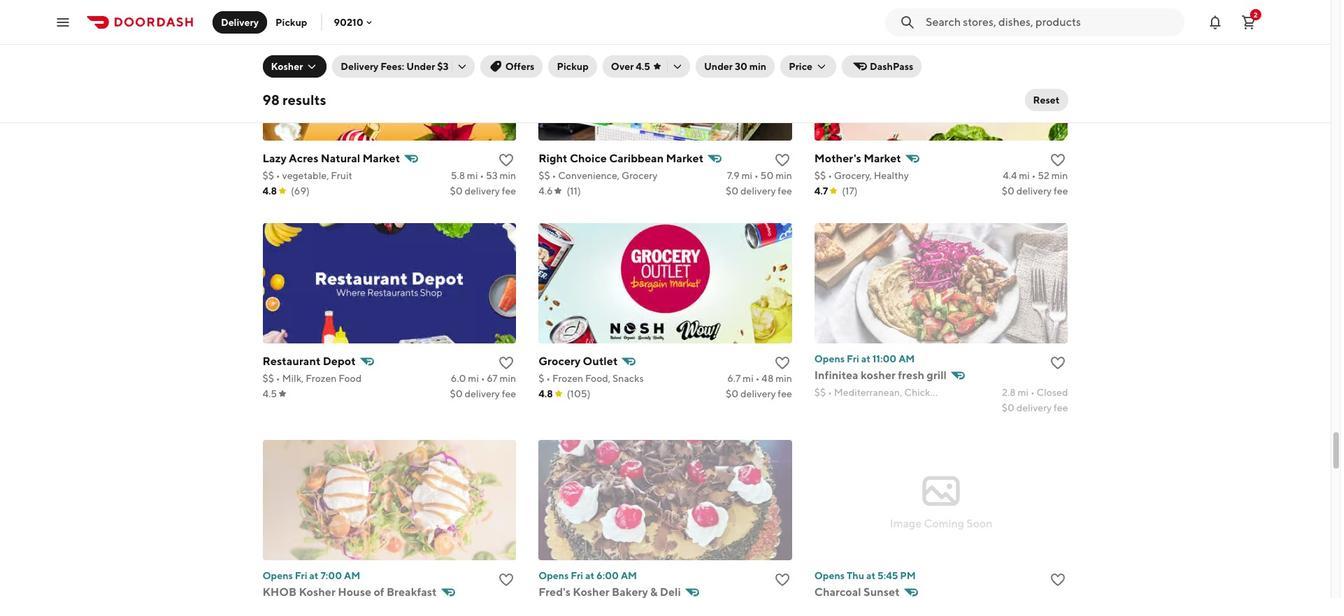 Task type: describe. For each thing, give the bounding box(es) containing it.
under 30 min button
[[696, 55, 775, 78]]

fee for right choice caribbean market
[[778, 185, 792, 196]]

chicken
[[905, 387, 942, 398]]

delivery for mother's market
[[1017, 185, 1052, 196]]

0 horizontal spatial pickup
[[276, 16, 307, 28]]

reset button
[[1025, 89, 1068, 111]]

opens fri at 7:00 am
[[263, 570, 361, 581]]

98
[[263, 92, 280, 108]]

$​0 for right choice caribbean market
[[726, 185, 739, 196]]

5.8
[[451, 170, 465, 181]]

4.8 for lazy acres natural market
[[263, 185, 277, 196]]

delivery button
[[213, 11, 267, 33]]

outlet
[[583, 354, 618, 368]]

$$ • mediterranean, chicken
[[815, 387, 942, 398]]

1 vertical spatial pickup
[[557, 61, 589, 72]]

infinitea
[[815, 368, 859, 382]]

food,
[[585, 373, 611, 384]]

30
[[735, 61, 748, 72]]

$$ • milk, frozen food
[[263, 373, 362, 384]]

67
[[487, 373, 498, 384]]

price
[[789, 61, 813, 72]]

4.8 for grocery outlet
[[539, 388, 553, 399]]

6.0
[[451, 373, 466, 384]]

min for grocery outlet
[[776, 373, 792, 384]]

• down right on the left
[[552, 170, 556, 181]]

1 vertical spatial pickup button
[[549, 55, 597, 78]]

reset
[[1034, 94, 1060, 106]]

• down lazy
[[276, 170, 280, 181]]

thu
[[847, 570, 865, 581]]

opens fri at 7:00 am link
[[263, 568, 516, 598]]

6:00
[[597, 570, 619, 581]]

1 horizontal spatial grocery
[[622, 170, 658, 181]]

fri for 11:00
[[847, 353, 860, 364]]

delivery for right choice caribbean market
[[741, 185, 776, 196]]

$$ for mother's
[[815, 170, 826, 181]]

5.8 mi • 53 min
[[451, 170, 516, 181]]

click to add this store to your saved list image for $ • frozen food, snacks
[[774, 354, 791, 371]]

mi for right choice caribbean market
[[742, 170, 753, 181]]

lazy
[[263, 152, 287, 165]]

opens fri at 11:00 am
[[815, 353, 915, 364]]

98 results
[[263, 92, 326, 108]]

results
[[283, 92, 326, 108]]

at for 5:45
[[867, 570, 876, 581]]

kosher
[[861, 368, 896, 382]]

1 under from the left
[[407, 61, 435, 72]]

food
[[339, 373, 362, 384]]

(11)
[[567, 185, 581, 196]]

$​0 delivery fee for mother's market
[[1002, 185, 1068, 196]]

4.4 mi • 52 min
[[1003, 170, 1068, 181]]

delivery fees: under $3
[[341, 61, 449, 72]]

grocery outlet
[[539, 354, 618, 368]]

opens for opens thu at 5:45 pm
[[815, 570, 845, 581]]

2 frozen from the left
[[553, 373, 583, 384]]

restaurant depot
[[263, 354, 356, 368]]

50
[[761, 170, 774, 181]]

mi for grocery outlet
[[743, 373, 754, 384]]

market for lazy acres natural market
[[363, 152, 400, 165]]

7:00
[[321, 570, 342, 581]]

52
[[1038, 170, 1050, 181]]

mother's
[[815, 152, 862, 165]]

kosher button
[[263, 55, 327, 78]]

notification bell image
[[1207, 14, 1224, 30]]

min for mother's market
[[1052, 170, 1068, 181]]

am for opens fri at 7:00 am
[[344, 570, 361, 581]]

delivery down 2.8 mi • closed
[[1017, 402, 1052, 413]]

90210 button
[[334, 16, 375, 28]]

• left 67
[[481, 373, 485, 384]]

$$ for lazy
[[263, 170, 274, 181]]

opens fri at 6:00 am
[[539, 570, 637, 581]]

(69)
[[291, 185, 310, 196]]

90210
[[334, 16, 363, 28]]

2 button
[[1235, 8, 1263, 36]]

kosher
[[271, 61, 303, 72]]

fresh
[[898, 368, 925, 382]]

2.8
[[1003, 387, 1016, 398]]

closed
[[1037, 387, 1068, 398]]

• left '48' in the right of the page
[[756, 373, 760, 384]]

opens fri at 6:00 am link
[[539, 568, 792, 598]]

• left the 50
[[755, 170, 759, 181]]

4.5 inside button
[[636, 61, 650, 72]]

$
[[539, 373, 545, 384]]

4.6
[[539, 185, 553, 196]]

$​0 delivery fee for lazy acres natural market
[[450, 185, 516, 196]]

opens for opens fri at 7:00 am
[[263, 570, 293, 581]]

right choice caribbean market
[[539, 152, 704, 165]]

mediterranean,
[[834, 387, 903, 398]]

7.9 mi • 50 min
[[727, 170, 792, 181]]

1 frozen from the left
[[306, 373, 337, 384]]

6.0 mi • 67 min
[[451, 373, 516, 384]]

fee for lazy acres natural market
[[502, 185, 516, 196]]

opens thu at 5:45 pm
[[815, 570, 916, 581]]

• right $
[[546, 373, 551, 384]]

opens thu at 5:45 pm link
[[815, 568, 1068, 598]]

pm
[[900, 570, 916, 581]]

caribbean
[[609, 152, 664, 165]]

convenience,
[[558, 170, 620, 181]]

vegetable,
[[282, 170, 329, 181]]

(105)
[[567, 388, 591, 399]]

market for right choice caribbean market
[[666, 152, 704, 165]]

choice
[[570, 152, 607, 165]]

acres
[[289, 152, 319, 165]]

price button
[[781, 55, 837, 78]]

opens for opens fri at 11:00 am
[[815, 353, 845, 364]]

$​0 delivery fee for grocery outlet
[[726, 388, 792, 399]]



Task type: locate. For each thing, give the bounding box(es) containing it.
$​0 delivery fee for restaurant depot
[[450, 388, 516, 399]]

$​0 for grocery outlet
[[726, 388, 739, 399]]

1 horizontal spatial fri
[[571, 570, 583, 581]]

min for restaurant depot
[[500, 373, 516, 384]]

• left milk,
[[276, 373, 280, 384]]

dashpass
[[870, 61, 914, 72]]

grocery up $
[[539, 354, 581, 368]]

0 horizontal spatial grocery
[[539, 354, 581, 368]]

0 horizontal spatial am
[[344, 570, 361, 581]]

2 market from the left
[[666, 152, 704, 165]]

fri for 6:00
[[571, 570, 583, 581]]

fee down closed
[[1054, 402, 1068, 413]]

$$ • vegetable, fruit
[[263, 170, 352, 181]]

fee down the 7.9 mi • 50 min
[[778, 185, 792, 196]]

delivery
[[221, 16, 259, 28], [341, 61, 379, 72]]

offers button
[[480, 55, 543, 78]]

over
[[611, 61, 634, 72]]

click to add this store to your saved list image for mother's market
[[1050, 152, 1067, 168]]

6.7
[[728, 373, 741, 384]]

$$ for right
[[539, 170, 550, 181]]

$$ up 4.6
[[539, 170, 550, 181]]

min for right choice caribbean market
[[776, 170, 792, 181]]

min
[[750, 61, 767, 72], [500, 170, 516, 181], [776, 170, 792, 181], [1052, 170, 1068, 181], [500, 373, 516, 384], [776, 373, 792, 384]]

$ • frozen food, snacks
[[539, 373, 644, 384]]

under inside button
[[704, 61, 733, 72]]

mi right "6.0"
[[468, 373, 479, 384]]

market right caribbean
[[666, 152, 704, 165]]

4.5 right over
[[636, 61, 650, 72]]

fee down the 4.4 mi • 52 min
[[1054, 185, 1068, 196]]

pickup button left over
[[549, 55, 597, 78]]

fri for 7:00
[[295, 570, 307, 581]]

$​0 delivery fee down the 4.4 mi • 52 min
[[1002, 185, 1068, 196]]

$​0 for lazy acres natural market
[[450, 185, 463, 196]]

2 horizontal spatial am
[[899, 353, 915, 364]]

infinitea kosher fresh grill
[[815, 368, 947, 382]]

1 horizontal spatial delivery
[[341, 61, 379, 72]]

over 4.5
[[611, 61, 650, 72]]

delivery down the 7.9 mi • 50 min
[[741, 185, 776, 196]]

0 horizontal spatial market
[[363, 152, 400, 165]]

offers
[[506, 61, 535, 72]]

$​0 delivery fee down 6.7 mi • 48 min
[[726, 388, 792, 399]]

frozen
[[306, 373, 337, 384], [553, 373, 583, 384]]

at for 11:00
[[862, 353, 871, 364]]

opens left thu
[[815, 570, 845, 581]]

fee down 6.7 mi • 48 min
[[778, 388, 792, 399]]

pickup
[[276, 16, 307, 28], [557, 61, 589, 72]]

0 vertical spatial pickup button
[[267, 11, 316, 33]]

$$ • grocery, healthy
[[815, 170, 909, 181]]

opens inside opens fri at 6:00 am link
[[539, 570, 569, 581]]

$$ down lazy
[[263, 170, 274, 181]]

0 horizontal spatial delivery
[[221, 16, 259, 28]]

$​0 down 6.7
[[726, 388, 739, 399]]

mi right 7.9
[[742, 170, 753, 181]]

53
[[486, 170, 498, 181]]

milk,
[[282, 373, 304, 384]]

delivery down 6.0 mi • 67 min on the bottom left of page
[[465, 388, 500, 399]]

opens up infinitea
[[815, 353, 845, 364]]

2
[[1254, 10, 1258, 19]]

delivery for delivery
[[221, 16, 259, 28]]

1 horizontal spatial frozen
[[553, 373, 583, 384]]

$​0 down '4.4'
[[1002, 185, 1015, 196]]

• left closed
[[1031, 387, 1035, 398]]

fee down 6.0 mi • 67 min on the bottom left of page
[[502, 388, 516, 399]]

at
[[862, 353, 871, 364], [309, 570, 319, 581], [585, 570, 595, 581], [867, 570, 876, 581]]

under left $3
[[407, 61, 435, 72]]

$​0 for restaurant depot
[[450, 388, 463, 399]]

lazy acres natural market
[[263, 152, 400, 165]]

mi
[[467, 170, 478, 181], [742, 170, 753, 181], [1019, 170, 1030, 181], [468, 373, 479, 384], [743, 373, 754, 384], [1018, 387, 1029, 398]]

fruit
[[331, 170, 352, 181]]

click to add this store to your saved list image
[[498, 152, 515, 168], [1050, 152, 1067, 168], [498, 354, 515, 371], [498, 571, 515, 588], [774, 571, 791, 588]]

delivery for grocery outlet
[[741, 388, 776, 399]]

1 vertical spatial 4.8
[[539, 388, 553, 399]]

click to add this store to your saved list image
[[774, 152, 791, 168], [774, 354, 791, 371], [1050, 354, 1067, 371], [1050, 571, 1067, 588]]

$​0 delivery fee down 6.0 mi • 67 min on the bottom left of page
[[450, 388, 516, 399]]

dashpass button
[[842, 55, 922, 78]]

delivery for delivery fees: under $3
[[341, 61, 379, 72]]

delivery for lazy acres natural market
[[465, 185, 500, 196]]

delivery for restaurant depot
[[465, 388, 500, 399]]

delivery
[[465, 185, 500, 196], [741, 185, 776, 196], [1017, 185, 1052, 196], [465, 388, 500, 399], [741, 388, 776, 399], [1017, 402, 1052, 413]]

2 under from the left
[[704, 61, 733, 72]]

1 horizontal spatial market
[[666, 152, 704, 165]]

4.4
[[1003, 170, 1017, 181]]

pickup up kosher button
[[276, 16, 307, 28]]

4.8 down $
[[539, 388, 553, 399]]

market right natural
[[363, 152, 400, 165]]

0 horizontal spatial fri
[[295, 570, 307, 581]]

• up 4.7
[[828, 170, 832, 181]]

delivery down 6.7 mi • 48 min
[[741, 388, 776, 399]]

open menu image
[[55, 14, 71, 30]]

fri left '6:00'
[[571, 570, 583, 581]]

pickup button up kosher button
[[267, 11, 316, 33]]

natural
[[321, 152, 360, 165]]

• left 52
[[1032, 170, 1036, 181]]

$$ left milk,
[[263, 373, 274, 384]]

fee
[[502, 185, 516, 196], [778, 185, 792, 196], [1054, 185, 1068, 196], [502, 388, 516, 399], [778, 388, 792, 399], [1054, 402, 1068, 413]]

under 30 min
[[704, 61, 767, 72]]

0 vertical spatial 4.5
[[636, 61, 650, 72]]

depot
[[323, 354, 356, 368]]

am for opens fri at 6:00 am
[[621, 570, 637, 581]]

min right 67
[[500, 373, 516, 384]]

fee for mother's market
[[1054, 185, 1068, 196]]

at left '6:00'
[[585, 570, 595, 581]]

min for lazy acres natural market
[[500, 170, 516, 181]]

mother's market
[[815, 152, 902, 165]]

1 vertical spatial 4.5
[[263, 388, 277, 399]]

click to add this store to your saved list image for restaurant depot
[[498, 354, 515, 371]]

at inside opens thu at 5:45 pm link
[[867, 570, 876, 581]]

4.8
[[263, 185, 277, 196], [539, 388, 553, 399]]

0 vertical spatial 4.8
[[263, 185, 277, 196]]

mi right 5.8
[[467, 170, 478, 181]]

am right 7:00
[[344, 570, 361, 581]]

mi for restaurant depot
[[468, 373, 479, 384]]

4.8 left (69)
[[263, 185, 277, 196]]

$​0 delivery fee down 2.8 mi • closed
[[1002, 402, 1068, 413]]

min inside button
[[750, 61, 767, 72]]

$3
[[437, 61, 449, 72]]

4.5 down restaurant
[[263, 388, 277, 399]]

grocery,
[[834, 170, 872, 181]]

3 items, open order cart image
[[1241, 14, 1258, 30]]

image coming soon image
[[919, 468, 964, 513]]

snacks
[[613, 373, 644, 384]]

$​0
[[450, 185, 463, 196], [726, 185, 739, 196], [1002, 185, 1015, 196], [450, 388, 463, 399], [726, 388, 739, 399], [1002, 402, 1015, 413]]

mi right 2.8
[[1018, 387, 1029, 398]]

click to add this store to your saved list image for lazy acres natural market
[[498, 152, 515, 168]]

at for 7:00
[[309, 570, 319, 581]]

grill
[[927, 368, 947, 382]]

$​0 delivery fee down the 7.9 mi • 50 min
[[726, 185, 792, 196]]

$​0 down 5.8
[[450, 185, 463, 196]]

2.8 mi • closed
[[1003, 387, 1068, 398]]

mi right 6.7
[[743, 373, 754, 384]]

1 horizontal spatial 4.5
[[636, 61, 650, 72]]

min right the 50
[[776, 170, 792, 181]]

2 horizontal spatial fri
[[847, 353, 860, 364]]

min right 52
[[1052, 170, 1068, 181]]

under left 30 at the right top of the page
[[704, 61, 733, 72]]

healthy
[[874, 170, 909, 181]]

$​0 delivery fee for right choice caribbean market
[[726, 185, 792, 196]]

11:00
[[873, 353, 897, 364]]

grocery down caribbean
[[622, 170, 658, 181]]

Store search: begin typing to search for stores available on DoorDash text field
[[926, 14, 1177, 30]]

• left 53
[[480, 170, 484, 181]]

at right thu
[[867, 570, 876, 581]]

market
[[363, 152, 400, 165], [666, 152, 704, 165], [864, 152, 902, 165]]

click to add this store to your saved list image for infinitea kosher fresh grill
[[1050, 354, 1067, 371]]

1 horizontal spatial 4.8
[[539, 388, 553, 399]]

at inside opens fri at 7:00 am link
[[309, 570, 319, 581]]

mi for mother's market
[[1019, 170, 1030, 181]]

over 4.5 button
[[603, 55, 690, 78]]

fee for restaurant depot
[[502, 388, 516, 399]]

delivery inside button
[[221, 16, 259, 28]]

am right '6:00'
[[621, 570, 637, 581]]

4.5
[[636, 61, 650, 72], [263, 388, 277, 399]]

(17)
[[842, 185, 858, 196]]

$​0 delivery fee down 5.8 mi • 53 min
[[450, 185, 516, 196]]

opens for opens fri at 6:00 am
[[539, 570, 569, 581]]

2 horizontal spatial market
[[864, 152, 902, 165]]

0 horizontal spatial 4.5
[[263, 388, 277, 399]]

5:45
[[878, 570, 898, 581]]

frozen down restaurant depot
[[306, 373, 337, 384]]

under
[[407, 61, 435, 72], [704, 61, 733, 72]]

4.7
[[815, 185, 828, 196]]

fri
[[847, 353, 860, 364], [295, 570, 307, 581], [571, 570, 583, 581]]

$​0 down 2.8
[[1002, 402, 1015, 413]]

$​0 down "6.0"
[[450, 388, 463, 399]]

delivery down 5.8 mi • 53 min
[[465, 185, 500, 196]]

opens left 7:00
[[263, 570, 293, 581]]

delivery down the 4.4 mi • 52 min
[[1017, 185, 1052, 196]]

opens inside opens thu at 5:45 pm link
[[815, 570, 845, 581]]

1 horizontal spatial pickup
[[557, 61, 589, 72]]

7.9
[[727, 170, 740, 181]]

0 horizontal spatial 4.8
[[263, 185, 277, 196]]

$​0 down 7.9
[[726, 185, 739, 196]]

3 market from the left
[[864, 152, 902, 165]]

am for opens fri at 11:00 am
[[899, 353, 915, 364]]

fees:
[[381, 61, 405, 72]]

1 horizontal spatial pickup button
[[549, 55, 597, 78]]

market up the healthy
[[864, 152, 902, 165]]

right
[[539, 152, 568, 165]]

6.7 mi • 48 min
[[728, 373, 792, 384]]

0 horizontal spatial pickup button
[[267, 11, 316, 33]]

$$ • convenience, grocery
[[539, 170, 658, 181]]

click to add this store to your saved list image for $$ • convenience, grocery
[[774, 152, 791, 168]]

1 horizontal spatial under
[[704, 61, 733, 72]]

opens
[[815, 353, 845, 364], [263, 570, 293, 581], [539, 570, 569, 581], [815, 570, 845, 581]]

opens inside opens fri at 7:00 am link
[[263, 570, 293, 581]]

mi right '4.4'
[[1019, 170, 1030, 181]]

frozen up (105)
[[553, 373, 583, 384]]

at inside opens fri at 6:00 am link
[[585, 570, 595, 581]]

48
[[762, 373, 774, 384]]

am up fresh
[[899, 353, 915, 364]]

$​0 for mother's market
[[1002, 185, 1015, 196]]

1 vertical spatial grocery
[[539, 354, 581, 368]]

$$ down infinitea
[[815, 387, 826, 398]]

opens left '6:00'
[[539, 570, 569, 581]]

pickup left over
[[557, 61, 589, 72]]

at left 11:00
[[862, 353, 871, 364]]

min right 53
[[500, 170, 516, 181]]

am
[[899, 353, 915, 364], [344, 570, 361, 581], [621, 570, 637, 581]]

fri up infinitea
[[847, 353, 860, 364]]

0 vertical spatial delivery
[[221, 16, 259, 28]]

0 horizontal spatial under
[[407, 61, 435, 72]]

fri left 7:00
[[295, 570, 307, 581]]

min right 30 at the right top of the page
[[750, 61, 767, 72]]

0 vertical spatial grocery
[[622, 170, 658, 181]]

$$ up 4.7
[[815, 170, 826, 181]]

1 market from the left
[[363, 152, 400, 165]]

at for 6:00
[[585, 570, 595, 581]]

1 horizontal spatial am
[[621, 570, 637, 581]]

at left 7:00
[[309, 570, 319, 581]]

restaurant
[[263, 354, 321, 368]]

min right '48' in the right of the page
[[776, 373, 792, 384]]

fee for grocery outlet
[[778, 388, 792, 399]]

• down infinitea
[[828, 387, 832, 398]]

$$ for restaurant
[[263, 373, 274, 384]]

0 horizontal spatial frozen
[[306, 373, 337, 384]]

mi for lazy acres natural market
[[467, 170, 478, 181]]

1 vertical spatial delivery
[[341, 61, 379, 72]]

fee down 5.8 mi • 53 min
[[502, 185, 516, 196]]

0 vertical spatial pickup
[[276, 16, 307, 28]]



Task type: vqa. For each thing, say whether or not it's contained in the screenshot.


